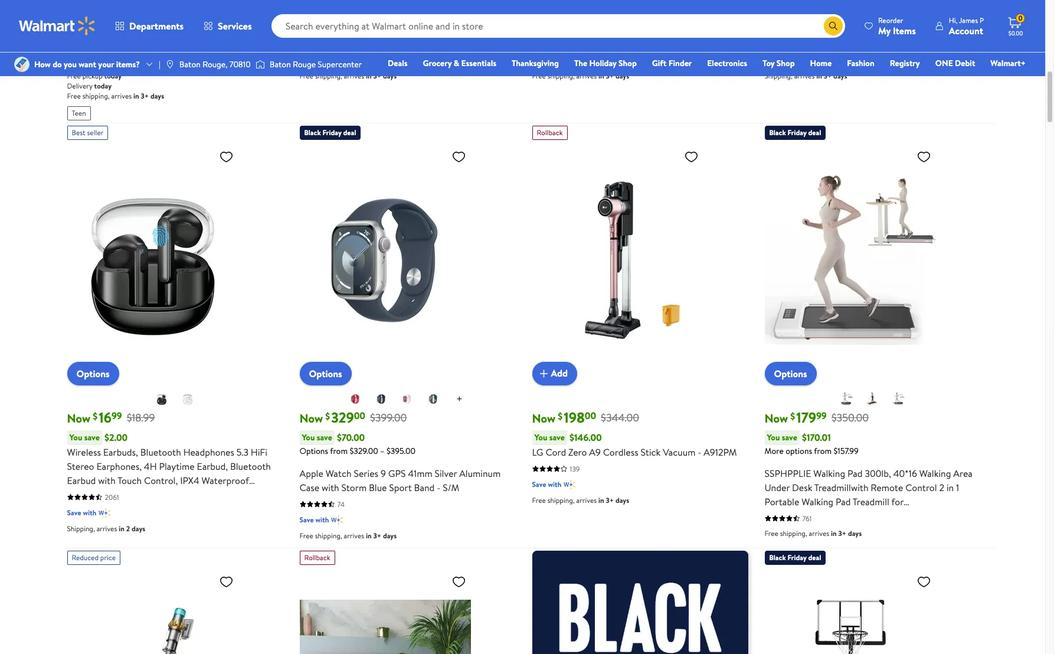 Task type: describe. For each thing, give the bounding box(es) containing it.
free down portable at right bottom
[[765, 528, 779, 538]]

black image
[[154, 392, 169, 406]]

save with for walmart plus icon for 5
[[67, 55, 96, 65]]

deal for 329
[[343, 127, 356, 137]]

days down headset
[[132, 524, 145, 534]]

from inside the you save $170.01 more options from $157.99
[[815, 445, 832, 457]]

lg cord zero a9 cordless stick vacuum - a912pm image
[[532, 144, 704, 376]]

you inside you save $70.00 options from $329.00 – $395.00
[[302, 432, 315, 443]]

control
[[906, 481, 938, 494]]

saluspa 77" x 26" hollywood 240 gal. inflatable hot tub with led lights, 104f max temperature
[[300, 7, 509, 34]]

services
[[218, 19, 252, 32]]

jane
[[778, 7, 796, 20]]

$344.00
[[601, 411, 640, 425]]

save down case
[[300, 515, 314, 525]]

now for 198
[[532, 410, 556, 426]]

hi, james p account
[[950, 15, 985, 37]]

one
[[936, 57, 954, 69]]

price
[[100, 553, 116, 563]]

sport inside you save $2.00 wireless earbuds, bluetooth headphones 5.3 hifi stereo earphones, 4h playtime earbud, bluetooth earbud with touch control, ipx4 waterproof earphones sport headset for android ios,black
[[112, 488, 135, 501]]

add to favorites list, mr. kate daphne upholstered bed with headboard and modern platform frame, queen, ivory velvet image
[[452, 574, 466, 589]]

free down case
[[300, 531, 314, 541]]

4h
[[144, 460, 157, 473]]

139
[[570, 464, 580, 474]]

blue
[[369, 481, 387, 494]]

the
[[575, 57, 588, 69]]

save down earphones in the bottom of the page
[[67, 508, 81, 518]]

friday for 179
[[788, 127, 807, 137]]

days down treadmill
[[849, 528, 862, 538]]

with inside 'saluspa 77" x 26" hollywood 240 gal. inflatable hot tub with led lights, 104f max temperature'
[[316, 21, 334, 34]]

free shipping, arrives in 3+ days down 139
[[532, 495, 630, 505]]

days down the deals link
[[383, 71, 397, 81]]

walking up treadmillwith
[[814, 467, 846, 480]]

portable basketball hoop goal basketball hoop system height adjustable 7 ft. 6 in. - 10 ft. with 44 inch indoor outdoor pvc backboard material image
[[765, 570, 936, 654]]

pickup
[[83, 71, 103, 81]]

Walmart Site-Wide search field
[[271, 14, 846, 38]]

gps
[[388, 467, 406, 480]]

spider-
[[220, 7, 249, 20]]

baton for baton rouge, 70810
[[179, 58, 201, 70]]

arrives down 139
[[577, 495, 597, 505]]

do
[[53, 58, 62, 70]]

ssphpplie walking pad 300lb, 40*16 walking area under desk treadmillwith remote control 2 in 1 portable walking pad treadmill for home/office(white)
[[765, 467, 973, 522]]

arrives down 761
[[809, 528, 830, 538]]

arrives down home
[[795, 71, 815, 81]]

delivery
[[67, 81, 93, 91]]

hifi
[[251, 446, 268, 459]]

329
[[332, 407, 354, 427]]

stereo
[[67, 460, 94, 473]]

sweater
[[938, 7, 970, 20]]

in down a9
[[599, 495, 605, 505]]

smart
[[691, 7, 716, 20]]

waterproof
[[202, 474, 249, 487]]

options inside you save $70.00 options from $329.00 – $395.00
[[300, 445, 328, 457]]

v- inside vizio 50" class v-series 4k uhd led smart tv v505-j09
[[599, 7, 608, 20]]

in down the home link
[[817, 71, 823, 81]]

arrives up price
[[97, 524, 117, 534]]

70810
[[230, 58, 251, 70]]

$170.01
[[803, 431, 832, 444]]

save down tub at the left of the page
[[300, 55, 314, 65]]

rouge,
[[203, 58, 228, 70]]

save for 179
[[782, 432, 798, 443]]

grocery
[[423, 57, 452, 69]]

case
[[300, 481, 320, 494]]

walmart plus image for 5
[[99, 54, 111, 66]]

options for 16
[[76, 367, 110, 380]]

3+ inside free pickup today delivery today free shipping, arrives in 3+ days
[[141, 91, 149, 101]]

save up shipping, arrives in 3+ days
[[765, 55, 779, 65]]

control,
[[144, 474, 178, 487]]

items
[[894, 24, 917, 37]]

days down the holiday shop
[[616, 71, 630, 81]]

50"
[[559, 7, 573, 20]]

arrives down 74
[[344, 531, 364, 541]]

white image
[[180, 392, 195, 406]]

playstation
[[67, 7, 113, 20]]

earphones,
[[96, 460, 142, 473]]

lg
[[532, 446, 544, 459]]

neck
[[875, 7, 896, 20]]

shipping, down 139
[[548, 495, 575, 505]]

toy
[[763, 57, 775, 69]]

a9
[[590, 446, 601, 459]]

you for 16
[[69, 432, 82, 443]]

black for 329
[[304, 127, 321, 137]]

deals
[[388, 57, 408, 69]]

4k
[[635, 7, 646, 20]]

apple
[[300, 467, 324, 480]]

shipping, arrives in 3+ days
[[765, 71, 848, 81]]

a912pm
[[704, 446, 737, 459]]

my
[[879, 24, 891, 37]]

options link for 179
[[765, 362, 817, 385]]

options for 179
[[775, 367, 808, 380]]

vizio 50" class v-series 4k uhd led smart tv v505-j09
[[532, 7, 729, 34]]

departments
[[129, 19, 184, 32]]

free shipping, arrives in 3+ days down the the
[[532, 71, 630, 81]]

cardigan
[[899, 7, 935, 20]]

thanksgiving link
[[507, 57, 565, 70]]

add to favorites list, apple watch series 9 gps 41mm silver aluminum case with storm blue sport band - s/m image
[[452, 149, 466, 164]]

99 for 16
[[112, 409, 122, 422]]

baton for baton rouge supercenter
[[270, 58, 291, 70]]

now for 179
[[765, 410, 789, 426]]

now $ 16 99 $18.99
[[67, 407, 155, 427]]

earbud,
[[197, 460, 228, 473]]

aluminum
[[460, 467, 501, 480]]

2 inside playstation 5 disc console - marvel's spider-man 2 bundle
[[269, 7, 274, 20]]

days down the home link
[[834, 71, 848, 81]]

save down lg
[[532, 479, 547, 489]]

black image
[[840, 392, 854, 406]]

gift
[[653, 57, 667, 69]]

j09
[[558, 21, 573, 34]]

99 for 179
[[817, 409, 827, 422]]

series inside apple watch series 9 gps 41mm silver aluminum case with storm blue sport band - s/m
[[354, 467, 379, 480]]

$18.99
[[127, 411, 155, 425]]

essentials
[[462, 57, 497, 69]]

arrives down the the
[[577, 71, 597, 81]]

marvel's
[[184, 7, 218, 20]]

bundle
[[67, 21, 95, 34]]

dyson v15 detect absolute vacuum | iron/gold | new image
[[67, 570, 238, 654]]

one debit link
[[931, 57, 981, 70]]

from inside you save $70.00 options from $329.00 – $395.00
[[330, 445, 348, 457]]

00 for 329
[[354, 409, 366, 422]]

disc
[[123, 7, 140, 20]]

playtime
[[159, 460, 195, 473]]

free shipping, arrives in 3+ days down supercenter
[[300, 71, 397, 81]]

free down the thanksgiving link
[[532, 71, 546, 81]]

save for 16
[[84, 432, 100, 443]]

deal for 179
[[809, 127, 822, 137]]

now $ 329 00 $399.00
[[300, 407, 407, 427]]

$157.99
[[834, 445, 859, 457]]

in down blue at the bottom of page
[[366, 531, 372, 541]]

761
[[803, 514, 812, 524]]

save for 198
[[550, 432, 565, 443]]

reduced
[[72, 553, 99, 563]]

- inside playstation 5 disc console - marvel's spider-man 2 bundle
[[178, 7, 182, 20]]

reorder my items
[[879, 15, 917, 37]]

account
[[950, 24, 984, 37]]

add to favorites list, portable basketball hoop goal basketball hoop system height adjustable 7 ft. 6 in. - 10 ft. with 44 inch indoor outdoor pvc backboard material image
[[918, 574, 932, 589]]

198
[[564, 407, 585, 427]]

how
[[34, 58, 51, 70]]

ssphpplie
[[765, 467, 812, 480]]

thanksgiving
[[512, 57, 559, 69]]

arrives down supercenter
[[344, 71, 364, 81]]

you save $170.01 more options from $157.99
[[765, 431, 859, 457]]

save with for walmart plus image over the shipping, arrives in 2 days
[[67, 508, 96, 518]]

(product)red image
[[349, 392, 363, 406]]

storm
[[342, 481, 367, 494]]

2061
[[105, 492, 119, 502]]

james
[[960, 15, 979, 25]]

$395.00
[[387, 445, 416, 457]]

your
[[98, 58, 114, 70]]

days inside free pickup today delivery today free shipping, arrives in 3+ days
[[151, 91, 164, 101]]

free shipping, arrives in 3+ days down 74
[[300, 531, 397, 541]]

cordless
[[603, 446, 639, 459]]

free shipping, arrives in 3+ days down 761
[[765, 528, 862, 538]]

reduced price
[[72, 553, 116, 563]]

orange image
[[866, 392, 880, 406]]

5.3
[[237, 446, 249, 459]]

in down lights,
[[366, 71, 372, 81]]

add
[[551, 367, 568, 380]]

registry
[[891, 57, 921, 69]]

1 vertical spatial pad
[[836, 495, 851, 508]]

you for 179
[[768, 432, 780, 443]]

reorder
[[879, 15, 904, 25]]



Task type: vqa. For each thing, say whether or not it's contained in the screenshot.
rightmost 10:40
no



Task type: locate. For each thing, give the bounding box(es) containing it.
now inside now $ 198 00 $344.00
[[532, 410, 556, 426]]

save with for walmart plus image over shipping, arrives in 3+ days
[[765, 55, 795, 65]]

led down 77"
[[336, 21, 353, 34]]

pad up treadmillwith
[[848, 467, 863, 480]]

240
[[417, 7, 433, 20]]

0 vertical spatial 2
[[269, 7, 274, 20]]

x
[[348, 7, 353, 20]]

16
[[99, 407, 112, 427]]

shipping, for shipping, arrives in 2 days
[[67, 524, 95, 534]]

the holiday shop link
[[569, 57, 643, 70]]

0 horizontal spatial from
[[330, 445, 348, 457]]

save with down earphones in the bottom of the page
[[67, 508, 96, 518]]

1 horizontal spatial shipping,
[[765, 71, 793, 81]]

2 horizontal spatial 99
[[817, 409, 827, 422]]

in down items?
[[133, 91, 139, 101]]

black friday deal for 179
[[770, 127, 822, 137]]

99 inside now $ 179 99 $350.00
[[817, 409, 827, 422]]

0 $0.00
[[1009, 13, 1024, 37]]

days down blue at the bottom of page
[[383, 531, 397, 541]]

shipping, up the reduced
[[67, 524, 95, 534]]

2 options link from the left
[[300, 362, 352, 385]]

now left the 198 on the right bottom of page
[[532, 410, 556, 426]]

led inside 'saluspa 77" x 26" hollywood 240 gal. inflatable hot tub with led lights, 104f max temperature'
[[336, 21, 353, 34]]

+
[[457, 392, 463, 407]]

you inside you save $146.00 lg cord zero a9 cordless stick vacuum - a912pm
[[535, 432, 548, 443]]

2
[[269, 7, 274, 20], [940, 481, 945, 494], [126, 524, 130, 534]]

saluspa
[[300, 7, 331, 20]]

save
[[84, 432, 100, 443], [317, 432, 332, 443], [550, 432, 565, 443], [782, 432, 798, 443]]

you save $2.00 wireless earbuds, bluetooth headphones 5.3 hifi stereo earphones, 4h playtime earbud, bluetooth earbud with touch control, ipx4 waterproof earphones sport headset for android ios,black
[[67, 431, 271, 501]]

headset
[[137, 488, 171, 501]]

v- up midweight,
[[865, 7, 875, 20]]

2 you from the left
[[302, 432, 315, 443]]

debit
[[956, 57, 976, 69]]

1 from from the left
[[330, 445, 348, 457]]

00 inside now $ 198 00 $344.00
[[585, 409, 597, 422]]

for down remote
[[892, 495, 904, 508]]

deal
[[343, 127, 356, 137], [809, 127, 822, 137], [809, 553, 822, 563]]

1 horizontal spatial bluetooth
[[230, 460, 271, 473]]

inflatable
[[453, 7, 491, 20]]

0 horizontal spatial 2
[[126, 524, 130, 534]]

free up teen
[[67, 91, 81, 101]]

shipping, down pickup on the top of page
[[83, 91, 110, 101]]

1 vertical spatial shipping,
[[67, 524, 95, 534]]

arrives inside free pickup today delivery today free shipping, arrives in 3+ days
[[111, 91, 132, 101]]

options link for 16
[[67, 362, 119, 385]]

free pickup today delivery today free shipping, arrives in 3+ days
[[67, 71, 164, 101]]

$350.00
[[832, 411, 870, 425]]

99 left jane
[[765, 7, 776, 20]]

1 horizontal spatial led
[[672, 7, 689, 20]]

walmart plus image right rouge
[[332, 54, 343, 66]]

$ for 16
[[93, 410, 98, 423]]

1 horizontal spatial rollback
[[537, 127, 563, 137]]

add to favorites list, dyson v15 detect absolute vacuum | iron/gold | new image
[[219, 574, 234, 589]]

from down $170.01
[[815, 445, 832, 457]]

shipping, down 761
[[781, 528, 808, 538]]

0 horizontal spatial series
[[354, 467, 379, 480]]

add to cart image
[[537, 367, 551, 381]]

walking up control
[[920, 467, 952, 480]]

save up cord
[[550, 432, 565, 443]]

save with for walmart plus icon under 139
[[532, 479, 562, 489]]

$ left 179
[[791, 410, 796, 423]]

home/office(white)
[[765, 509, 851, 522]]

for inside you save $2.00 wireless earbuds, bluetooth headphones 5.3 hifi stereo earphones, 4h playtime earbud, bluetooth earbud with touch control, ipx4 waterproof earphones sport headset for android ios,black
[[173, 488, 185, 501]]

0 horizontal spatial led
[[336, 21, 353, 34]]

1 shop from the left
[[619, 57, 637, 69]]

2 baton from the left
[[270, 58, 291, 70]]

now
[[67, 410, 91, 426], [300, 410, 323, 426], [532, 410, 556, 426], [765, 410, 789, 426]]

 image for baton rouge supercenter
[[256, 58, 265, 70]]

add to favorites list, ssphpplie walking pad 300lb, 40*16 walking area under desk treadmillwith remote control 2 in 1 portable walking pad treadmill for home/office(white) image
[[918, 149, 932, 164]]

4 now from the left
[[765, 410, 789, 426]]

0 horizontal spatial  image
[[14, 57, 30, 72]]

ssphpplie walking pad 300lb, 40*16 walking area under desk treadmillwith remote control 2 in 1 portable walking pad treadmill for home/office(white) image
[[765, 144, 936, 376]]

v- right class
[[599, 7, 608, 20]]

in down holiday
[[599, 71, 605, 81]]

00 down (product)red icon
[[354, 409, 366, 422]]

save
[[67, 55, 81, 65], [300, 55, 314, 65], [532, 55, 547, 65], [765, 55, 779, 65], [532, 479, 547, 489], [67, 508, 81, 518], [300, 515, 314, 525]]

shipping, down the the
[[548, 71, 575, 81]]

options up 179
[[775, 367, 808, 380]]

options link up 16
[[67, 362, 119, 385]]

- inside you save $146.00 lg cord zero a9 cordless stick vacuum - a912pm
[[698, 446, 702, 459]]

pad down treadmillwith
[[836, 495, 851, 508]]

1 $ from the left
[[93, 410, 98, 423]]

0 vertical spatial shipping,
[[765, 71, 793, 81]]

save inside you save $2.00 wireless earbuds, bluetooth headphones 5.3 hifi stereo earphones, 4h playtime earbud, bluetooth earbud with touch control, ipx4 waterproof earphones sport headset for android ios,black
[[84, 432, 100, 443]]

shipping,
[[765, 71, 793, 81], [67, 524, 95, 534]]

–
[[380, 445, 385, 457]]

apple watch series 9 gps 41mm silver aluminum case with storm blue sport band - s/m image
[[300, 144, 471, 376]]

desk
[[793, 481, 813, 494]]

77"
[[333, 7, 346, 20]]

0 horizontal spatial 00
[[354, 409, 366, 422]]

1 horizontal spatial baton
[[270, 58, 291, 70]]

grocery & essentials link
[[418, 57, 502, 70]]

xxxl
[[920, 21, 941, 34]]

with inside apple watch series 9 gps 41mm silver aluminum case with storm blue sport band - s/m
[[322, 481, 339, 494]]

0 vertical spatial rollback
[[537, 127, 563, 137]]

now inside now $ 179 99 $350.00
[[765, 410, 789, 426]]

bluetooth down "5.3"
[[230, 460, 271, 473]]

save with for walmart plus image under 74
[[300, 515, 329, 525]]

 image for how do you want your items?
[[14, 57, 30, 72]]

1 horizontal spatial v-
[[865, 7, 875, 20]]

with inside you save $2.00 wireless earbuds, bluetooth headphones 5.3 hifi stereo earphones, 4h playtime earbud, bluetooth earbud with touch control, ipx4 waterproof earphones sport headset for android ios,black
[[98, 474, 116, 487]]

save with for walmart plus image to the right of rouge
[[300, 55, 329, 65]]

2 now from the left
[[300, 410, 323, 426]]

00 inside now $ 329 00 $399.00
[[354, 409, 366, 422]]

9
[[381, 467, 386, 480]]

v505-
[[532, 21, 558, 34]]

touch
[[118, 474, 142, 487]]

$ for 329
[[326, 410, 330, 423]]

0 vertical spatial bluetooth
[[140, 446, 181, 459]]

series left the 9
[[354, 467, 379, 480]]

1 save from the left
[[84, 432, 100, 443]]

3 save from the left
[[550, 432, 565, 443]]

1 horizontal spatial 00
[[585, 409, 597, 422]]

you inside you save $2.00 wireless earbuds, bluetooth headphones 5.3 hifi stereo earphones, 4h playtime earbud, bluetooth earbud with touch control, ipx4 waterproof earphones sport headset for android ios,black
[[69, 432, 82, 443]]

finder
[[669, 57, 692, 69]]

walmart plus image
[[332, 54, 343, 66], [797, 54, 809, 66], [99, 507, 111, 519], [332, 514, 343, 526]]

walmart+ link
[[986, 57, 1032, 70]]

add button
[[532, 362, 578, 385]]

1 you from the left
[[69, 432, 82, 443]]

1 00 from the left
[[354, 409, 366, 422]]

earphones
[[67, 488, 110, 501]]

p
[[980, 15, 985, 25]]

0 horizontal spatial shipping,
[[67, 524, 95, 534]]

0 horizontal spatial v-
[[599, 7, 608, 20]]

2 $ from the left
[[326, 410, 330, 423]]

pink image
[[401, 392, 415, 406]]

- inside apple watch series 9 gps 41mm silver aluminum case with storm blue sport band - s/m
[[437, 481, 441, 494]]

walmart plus image down 74
[[332, 514, 343, 526]]

gift finder
[[653, 57, 692, 69]]

1 horizontal spatial 99
[[765, 7, 776, 20]]

options up apple
[[300, 445, 328, 457]]

2 from from the left
[[815, 445, 832, 457]]

3+
[[374, 71, 382, 81], [606, 71, 614, 81], [824, 71, 832, 81], [141, 91, 149, 101], [606, 495, 614, 505], [839, 528, 847, 538], [374, 531, 382, 541]]

in inside ssphpplie walking pad 300lb, 40*16 walking area under desk treadmillwith remote control 2 in 1 portable walking pad treadmill for home/office(white)
[[947, 481, 955, 494]]

shipping, down 74
[[315, 531, 342, 541]]

$ for 179
[[791, 410, 796, 423]]

rollback
[[537, 127, 563, 137], [304, 553, 330, 563]]

walking up home/office(white)
[[802, 495, 834, 508]]

console
[[143, 7, 176, 20]]

sport down gps
[[389, 481, 412, 494]]

walmart plus image down 139
[[564, 479, 576, 491]]

1 horizontal spatial options link
[[300, 362, 352, 385]]

you for 198
[[535, 432, 548, 443]]

options link for 329
[[300, 362, 352, 385]]

shipping,
[[315, 71, 342, 81], [548, 71, 575, 81], [83, 91, 110, 101], [548, 495, 575, 505], [781, 528, 808, 538], [315, 531, 342, 541]]

s/m
[[443, 481, 460, 494]]

1 now from the left
[[67, 410, 91, 426]]

99 up $2.00
[[112, 409, 122, 422]]

walmart plus image
[[99, 54, 111, 66], [564, 54, 576, 66], [564, 479, 576, 491]]

$ inside now $ 198 00 $344.00
[[558, 410, 563, 423]]

today
[[104, 71, 122, 81], [94, 81, 112, 91]]

walmart plus image for 50"
[[564, 54, 576, 66]]

3 now from the left
[[532, 410, 556, 426]]

1 horizontal spatial shop
[[777, 57, 795, 69]]

gift finder link
[[647, 57, 698, 70]]

earbuds,
[[103, 446, 138, 459]]

1 horizontal spatial  image
[[165, 60, 175, 69]]

free down you
[[67, 71, 81, 81]]

1 horizontal spatial from
[[815, 445, 832, 457]]

sleeves,
[[807, 21, 840, 34]]

2 horizontal spatial options link
[[765, 362, 817, 385]]

Search search field
[[271, 14, 846, 38]]

options for 329
[[309, 367, 342, 380]]

sport
[[389, 481, 412, 494], [112, 488, 135, 501]]

now for 329
[[300, 410, 323, 426]]

fashion link
[[842, 57, 880, 70]]

hi,
[[950, 15, 958, 25]]

2 inside ssphpplie walking pad 300lb, 40*16 walking area under desk treadmillwith remote control 2 in 1 portable walking pad treadmill for home/office(white)
[[940, 481, 945, 494]]

holiday
[[590, 57, 617, 69]]

now inside now $ 16 99 $18.99
[[67, 410, 91, 426]]

2 v- from the left
[[865, 7, 875, 20]]

0 horizontal spatial 99
[[112, 409, 122, 422]]

1 baton from the left
[[179, 58, 201, 70]]

shipping, down supercenter
[[315, 71, 342, 81]]

watch
[[326, 467, 352, 480]]

days down |
[[151, 91, 164, 101]]

1 horizontal spatial for
[[892, 495, 904, 508]]

under
[[765, 481, 790, 494]]

search icon image
[[829, 21, 839, 31]]

vacuum
[[663, 446, 696, 459]]

white image
[[892, 392, 906, 406]]

0 vertical spatial led
[[672, 7, 689, 20]]

1 vertical spatial -
[[698, 446, 702, 459]]

pad
[[848, 467, 863, 480], [836, 495, 851, 508]]

android
[[188, 488, 220, 501]]

save inside you save $146.00 lg cord zero a9 cordless stick vacuum - a912pm
[[550, 432, 565, 443]]

save left the $70.00
[[317, 432, 332, 443]]

now inside now $ 329 00 $399.00
[[300, 410, 323, 426]]

0 horizontal spatial sport
[[112, 488, 135, 501]]

toy shop link
[[758, 57, 801, 70]]

walmart image
[[19, 17, 96, 35]]

save with for walmart plus icon related to 50"
[[532, 55, 562, 65]]

mr. kate daphne upholstered bed with headboard and modern platform frame, queen, ivory velvet image
[[300, 570, 471, 654]]

black friday deal for 329
[[304, 127, 356, 137]]

0 horizontal spatial baton
[[179, 58, 201, 70]]

bluetooth up the 4h
[[140, 446, 181, 459]]

days down cordless
[[616, 495, 630, 505]]

1 horizontal spatial sport
[[389, 481, 412, 494]]

0 vertical spatial pad
[[848, 467, 863, 480]]

in inside free pickup today delivery today free shipping, arrives in 3+ days
[[133, 91, 139, 101]]

0 horizontal spatial shop
[[619, 57, 637, 69]]

1 options link from the left
[[67, 362, 119, 385]]

rouge
[[293, 58, 316, 70]]

sport down "touch"
[[112, 488, 135, 501]]

sport inside apple watch series 9 gps 41mm silver aluminum case with storm blue sport band - s/m
[[389, 481, 412, 494]]

wireless earbuds, bluetooth headphones 5.3 hifi stereo earphones, 4h playtime earbud, bluetooth earbud with touch control, ipx4 waterproof earphones sport headset for android ios,black image
[[67, 144, 238, 376]]

now for 16
[[67, 410, 91, 426]]

series inside vizio 50" class v-series 4k uhd led smart tv v505-j09
[[608, 7, 633, 20]]

00 for 198
[[585, 409, 597, 422]]

save up options
[[782, 432, 798, 443]]

0 horizontal spatial options link
[[67, 362, 119, 385]]

black for 179
[[770, 127, 787, 137]]

3 you from the left
[[535, 432, 548, 443]]

you up lg
[[535, 432, 548, 443]]

now left 329
[[300, 410, 323, 426]]

 image for baton rouge, 70810
[[165, 60, 175, 69]]

2 vertical spatial 2
[[126, 524, 130, 534]]

99
[[765, 7, 776, 20], [112, 409, 122, 422], [817, 409, 827, 422]]

$ inside now $ 329 00 $399.00
[[326, 410, 330, 423]]

save right do
[[67, 55, 81, 65]]

2 horizontal spatial  image
[[256, 58, 265, 70]]

silver image
[[427, 392, 441, 406]]

save up wireless
[[84, 432, 100, 443]]

$ inside now $ 16 99 $18.99
[[93, 410, 98, 423]]

0 horizontal spatial for
[[173, 488, 185, 501]]

you
[[64, 58, 77, 70]]

you up wireless
[[69, 432, 82, 443]]

save down v505-
[[532, 55, 547, 65]]

home link
[[805, 57, 838, 70]]

- right vacuum
[[698, 446, 702, 459]]

you save $146.00 lg cord zero a9 cordless stick vacuum - a912pm
[[532, 431, 737, 459]]

now left 179
[[765, 410, 789, 426]]

options up 329
[[309, 367, 342, 380]]

v- inside the 99 jane street women's v-neck cardigan sweater with long sleeves, midweight, sizes s-xxxl
[[865, 7, 875, 20]]

max
[[406, 21, 424, 34]]

3 options link from the left
[[765, 362, 817, 385]]

temperature
[[426, 21, 478, 34]]

&
[[454, 57, 460, 69]]

26"
[[355, 7, 368, 20]]

toy shop
[[763, 57, 795, 69]]

led right uhd
[[672, 7, 689, 20]]

apple watch series 9 gps 41mm silver aluminum case with storm blue sport band - s/m
[[300, 467, 501, 494]]

99 inside now $ 16 99 $18.99
[[112, 409, 122, 422]]

friday for 329
[[323, 127, 342, 137]]

2 horizontal spatial 2
[[940, 481, 945, 494]]

fashion
[[848, 57, 875, 69]]

baton left the rouge,
[[179, 58, 201, 70]]

- right console
[[178, 7, 182, 20]]

shop right holiday
[[619, 57, 637, 69]]

for down ipx4
[[173, 488, 185, 501]]

1 horizontal spatial series
[[608, 7, 633, 20]]

treadmillwith
[[815, 481, 869, 494]]

add to favorites list, lg cord zero a9 cordless stick vacuum - a912pm image
[[685, 149, 699, 164]]

1 vertical spatial 2
[[940, 481, 945, 494]]

$2.00
[[105, 431, 128, 444]]

99 up $170.01
[[817, 409, 827, 422]]

1 horizontal spatial 2
[[269, 7, 274, 20]]

$ left 16
[[93, 410, 98, 423]]

 image right |
[[165, 60, 175, 69]]

free down rouge
[[300, 71, 314, 81]]

series left 4k
[[608, 7, 633, 20]]

1 horizontal spatial -
[[437, 481, 441, 494]]

0 vertical spatial -
[[178, 7, 182, 20]]

0 horizontal spatial rollback
[[304, 553, 330, 563]]

shipping, inside free pickup today delivery today free shipping, arrives in 3+ days
[[83, 91, 110, 101]]

5
[[115, 7, 120, 20]]

from down the $70.00
[[330, 445, 348, 457]]

walmart plus image up the shipping, arrives in 2 days
[[99, 507, 111, 519]]

1 vertical spatial series
[[354, 467, 379, 480]]

you inside the you save $170.01 more options from $157.99
[[768, 432, 780, 443]]

1 vertical spatial bluetooth
[[230, 460, 271, 473]]

 image left how
[[14, 57, 30, 72]]

walmart plus image down "j09"
[[564, 54, 576, 66]]

wireless
[[67, 446, 101, 459]]

save with up pickup on the top of page
[[67, 55, 96, 65]]

stick
[[641, 446, 661, 459]]

baton left rouge
[[270, 58, 291, 70]]

$ inside now $ 179 99 $350.00
[[791, 410, 796, 423]]

walmart plus image up shipping, arrives in 3+ days
[[797, 54, 809, 66]]

area
[[954, 467, 973, 480]]

1 vertical spatial led
[[336, 21, 353, 34]]

in down home/office(white)
[[832, 528, 837, 538]]

0 horizontal spatial bluetooth
[[140, 446, 181, 459]]

home
[[811, 57, 832, 69]]

in left 1
[[947, 481, 955, 494]]

shipping, for shipping, arrives in 3+ days
[[765, 71, 793, 81]]

2 horizontal spatial -
[[698, 446, 702, 459]]

0 horizontal spatial -
[[178, 7, 182, 20]]

now $ 198 00 $344.00
[[532, 407, 640, 427]]

save with down v505-
[[532, 55, 562, 65]]

now left 16
[[67, 410, 91, 426]]

cord
[[546, 446, 567, 459]]

 image right the 70810
[[256, 58, 265, 70]]

99 jane street women's v-neck cardigan sweater with long sleeves, midweight, sizes s-xxxl
[[765, 7, 970, 34]]

options up 16
[[76, 367, 110, 380]]

2 save from the left
[[317, 432, 332, 443]]

midnight image
[[375, 392, 389, 406]]

with inside the 99 jane street women's v-neck cardigan sweater with long sleeves, midweight, sizes s-xxxl
[[765, 21, 783, 34]]

led inside vizio 50" class v-series 4k uhd led smart tv v505-j09
[[672, 7, 689, 20]]

seller
[[87, 127, 104, 137]]

save with down case
[[300, 515, 329, 525]]

40*16
[[894, 467, 918, 480]]

for inside ssphpplie walking pad 300lb, 40*16 walking area under desk treadmillwith remote control 2 in 1 portable walking pad treadmill for home/office(white)
[[892, 495, 904, 508]]

in down 2061
[[119, 524, 125, 534]]

3 $ from the left
[[558, 410, 563, 423]]

save inside you save $70.00 options from $329.00 – $395.00
[[317, 432, 332, 443]]

2 00 from the left
[[585, 409, 597, 422]]

add to favorites list, wireless earbuds, bluetooth headphones 5.3 hifi stereo earphones, 4h playtime earbud, bluetooth earbud with touch control, ipx4 waterproof earphones sport headset for android ios,black image
[[219, 149, 234, 164]]

from
[[330, 445, 348, 457], [815, 445, 832, 457]]

0 vertical spatial series
[[608, 7, 633, 20]]

registry link
[[885, 57, 926, 70]]

99 inside the 99 jane street women's v-neck cardigan sweater with long sleeves, midweight, sizes s-xxxl
[[765, 7, 776, 20]]

4 you from the left
[[768, 432, 780, 443]]

sizes
[[890, 21, 910, 34]]

1 vertical spatial rollback
[[304, 553, 330, 563]]

save with down tub at the left of the page
[[300, 55, 329, 65]]

$ for 198
[[558, 410, 563, 423]]

2 shop from the left
[[777, 57, 795, 69]]

4 save from the left
[[782, 432, 798, 443]]

options link up (product)red icon
[[300, 362, 352, 385]]

2 vertical spatial -
[[437, 481, 441, 494]]

free down lg
[[532, 495, 546, 505]]

1 v- from the left
[[599, 7, 608, 20]]

arrives down items?
[[111, 91, 132, 101]]

4 $ from the left
[[791, 410, 796, 423]]

 image
[[14, 57, 30, 72], [256, 58, 265, 70], [165, 60, 175, 69]]

save inside the you save $170.01 more options from $157.99
[[782, 432, 798, 443]]



